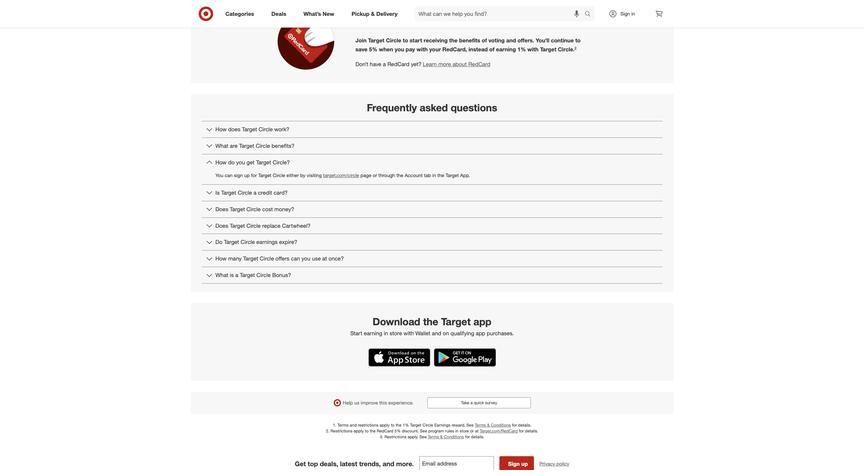 Task type: describe. For each thing, give the bounding box(es) containing it.
sign in
[[621, 11, 636, 17]]

your
[[430, 46, 441, 53]]

you can sign up for target circle either by visiting target.com/circle page or through the account tab in the target app.
[[216, 173, 470, 178]]

benefits
[[459, 37, 481, 44]]

what is a target circle bonus? button
[[202, 268, 663, 284]]

redcard™?
[[391, 17, 444, 30]]

rules
[[445, 429, 454, 434]]

experience.
[[389, 400, 414, 406]]

1 horizontal spatial restrictions
[[385, 435, 407, 440]]

when
[[379, 46, 393, 53]]

delivery
[[377, 10, 398, 17]]

2
[[575, 46, 577, 50]]

is target circle a credit card? button
[[202, 185, 663, 201]]

to up pay
[[403, 37, 408, 44]]

sign in link
[[603, 6, 646, 21]]

is target circle a credit card?
[[216, 189, 288, 196]]

circle inside how does target circle work? dropdown button
[[259, 126, 273, 133]]

circle inside does target circle replace cartwheel? dropdown button
[[247, 222, 261, 229]]

and left more.
[[383, 461, 395, 468]]

5% inside 1. terms and restrictions apply to the 1% target circle earnings reward. see terms & conditions for details. 2. restrictions apply to the redcard 5% discount. see program rules in store or at target.com/redcard for details. 3. restrictions apply. see terms & conditions for details.
[[395, 429, 401, 434]]

have
[[356, 17, 379, 30]]

earnings
[[435, 423, 451, 428]]

circle inside what is a target circle bonus? dropdown button
[[257, 272, 271, 279]]

do target circle earnings expire? button
[[202, 234, 663, 251]]

download on the appstore image
[[368, 349, 431, 367]]

pay
[[406, 46, 415, 53]]

quick
[[474, 401, 484, 406]]

1 vertical spatial app
[[476, 330, 486, 337]]

0 vertical spatial see
[[467, 423, 474, 428]]

app.
[[460, 173, 470, 178]]

do
[[216, 239, 223, 246]]

or inside 1. terms and restrictions apply to the 1% target circle earnings reward. see terms & conditions for details. 2. restrictions apply to the redcard 5% discount. see program rules in store or at target.com/redcard for details. 3. restrictions apply. see terms & conditions for details.
[[470, 429, 474, 434]]

2 vertical spatial &
[[440, 435, 443, 440]]

for down reward.
[[465, 435, 470, 440]]

don't have a redcard yet? learn more about redcard
[[356, 61, 491, 68]]

voting
[[489, 37, 505, 44]]

to down "restrictions"
[[365, 429, 369, 434]]

deals,
[[320, 461, 338, 468]]

does target circle replace cartwheel? button
[[202, 218, 663, 234]]

new
[[323, 10, 334, 17]]

instead
[[469, 46, 488, 53]]

in inside download the target app start earning in store with wallet and on qualifying app purchases.
[[384, 330, 388, 337]]

purchases.
[[487, 330, 514, 337]]

questions
[[451, 102, 498, 114]]

redcard,
[[443, 46, 467, 53]]

and inside join target circle to start receiving the benefits of voting and offers. you'll continue to save 5% when you pay with your redcard, instead of earning 1% with target circle.
[[506, 37, 516, 44]]

this
[[380, 400, 387, 406]]

does target circle replace cartwheel?
[[216, 222, 311, 229]]

offers
[[276, 255, 290, 262]]

credit
[[258, 189, 272, 196]]

frequently
[[367, 102, 417, 114]]

pickup & delivery
[[352, 10, 398, 17]]

start
[[410, 37, 422, 44]]

redcard left yet?
[[388, 61, 410, 68]]

asked
[[420, 102, 448, 114]]

the inside join target circle to start receiving the benefits of voting and offers. you'll continue to save 5% when you pay with your redcard, instead of earning 1% with target circle.
[[449, 37, 458, 44]]

what's new link
[[298, 6, 343, 21]]

2 horizontal spatial with
[[528, 46, 539, 53]]

can inside dropdown button
[[291, 255, 300, 262]]

privacy policy link
[[540, 461, 570, 468]]

offers.
[[518, 37, 534, 44]]

earnings
[[257, 239, 278, 246]]

how many target circle offers can you use at once? button
[[202, 251, 663, 267]]

either
[[287, 173, 299, 178]]

0 vertical spatial &
[[371, 10, 375, 17]]

the right tab
[[438, 173, 445, 178]]

1% inside 1. terms and restrictions apply to the 1% target circle earnings reward. see terms & conditions for details. 2. restrictions apply to the redcard 5% discount. see program rules in store or at target.com/redcard for details. 3. restrictions apply. see terms & conditions for details.
[[403, 423, 409, 428]]

redcard inside 1. terms and restrictions apply to the 1% target circle earnings reward. see terms & conditions for details. 2. restrictions apply to the redcard 5% discount. see program rules in store or at target.com/redcard for details. 3. restrictions apply. see terms & conditions for details.
[[377, 429, 394, 434]]

cartwheel?
[[282, 222, 311, 229]]

sign up button
[[500, 457, 534, 471]]

you
[[216, 173, 223, 178]]

store inside 1. terms and restrictions apply to the 1% target circle earnings reward. see terms & conditions for details. 2. restrictions apply to the redcard 5% discount. see program rules in store or at target.com/redcard for details. 3. restrictions apply. see terms & conditions for details.
[[460, 429, 469, 434]]

frequently asked questions
[[367, 102, 498, 114]]

more.
[[396, 461, 414, 468]]

continue
[[551, 37, 574, 44]]

wallet
[[416, 330, 431, 337]]

terms & conditions link for 1. terms and restrictions apply to the 1% target circle earnings reward. see
[[475, 423, 511, 428]]

does for does target circle cost money?
[[216, 206, 228, 213]]

by
[[300, 173, 305, 178]]

the right through
[[397, 173, 404, 178]]

what's new
[[304, 10, 334, 17]]

target.com/circle link
[[323, 173, 359, 178]]

bonus?
[[272, 272, 291, 279]]

1% inside join target circle to start receiving the benefits of voting and offers. you'll continue to save 5% when you pay with your redcard, instead of earning 1% with target circle.
[[518, 46, 526, 53]]

help us improve this experience.
[[343, 400, 414, 406]]

for down how do you get target circle?
[[251, 173, 257, 178]]

for up target.com/redcard link
[[512, 423, 517, 428]]

search
[[582, 11, 598, 18]]

circle inside join target circle to start receiving the benefits of voting and offers. you'll continue to save 5% when you pay with your redcard, instead of earning 1% with target circle.
[[386, 37, 402, 44]]

1 vertical spatial &
[[487, 423, 490, 428]]

work?
[[274, 126, 290, 133]]

latest
[[340, 461, 358, 468]]

improve
[[361, 400, 378, 406]]

what for what are target circle benefits?
[[216, 143, 228, 149]]

sign for sign up
[[508, 461, 520, 468]]

0 horizontal spatial conditions
[[444, 435, 464, 440]]

discount.
[[402, 429, 419, 434]]

target.com/redcard
[[480, 429, 518, 434]]

up inside button
[[522, 461, 528, 468]]

the down "experience."
[[396, 423, 402, 428]]

0 horizontal spatial terms
[[338, 423, 349, 428]]

cost
[[262, 206, 273, 213]]

restrictions
[[358, 423, 379, 428]]

how for how does target circle work?
[[216, 126, 227, 133]]

1 horizontal spatial with
[[417, 46, 428, 53]]

1 vertical spatial of
[[490, 46, 495, 53]]

download the target app start earning in store with wallet and on qualifying app purchases.
[[351, 316, 514, 337]]

target inside 1. terms and restrictions apply to the 1% target circle earnings reward. see terms & conditions for details. 2. restrictions apply to the redcard 5% discount. see program rules in store or at target.com/redcard for details. 3. restrictions apply. see terms & conditions for details.
[[410, 423, 422, 428]]

money?
[[275, 206, 294, 213]]

terms & conditions link for 3. restrictions apply. see
[[428, 435, 464, 440]]

1 vertical spatial details.
[[525, 429, 538, 434]]

1.
[[333, 423, 336, 428]]

a right is
[[235, 272, 238, 279]]

a inside button
[[471, 401, 473, 406]]

at inside 1. terms and restrictions apply to the 1% target circle earnings reward. see terms & conditions for details. 2. restrictions apply to the redcard 5% discount. see program rules in store or at target.com/redcard for details. 3. restrictions apply. see terms & conditions for details.
[[475, 429, 479, 434]]

how does target circle work? button
[[202, 122, 663, 138]]

does for does target circle replace cartwheel?
[[216, 222, 228, 229]]

What can we help you find? suggestions appear below search field
[[415, 6, 587, 21]]

redcard down instead
[[469, 61, 491, 68]]

visiting
[[307, 173, 322, 178]]

circle inside do target circle earnings expire? dropdown button
[[241, 239, 255, 246]]

does target circle cost money? button
[[202, 201, 663, 218]]

tab
[[424, 173, 431, 178]]

2 vertical spatial see
[[420, 435, 427, 440]]

target.com/redcard link
[[480, 429, 518, 434]]

does target circle cost money?
[[216, 206, 294, 213]]

yet?
[[411, 61, 422, 68]]

through
[[379, 173, 395, 178]]

deals link
[[266, 6, 295, 21]]

categories
[[226, 10, 254, 17]]

earning inside download the target app start earning in store with wallet and on qualifying app purchases.
[[364, 330, 382, 337]]

target inside download the target app start earning in store with wallet and on qualifying app purchases.
[[441, 316, 471, 328]]

don't
[[356, 61, 368, 68]]



Task type: vqa. For each thing, say whether or not it's contained in the screenshot.
registry
no



Task type: locate. For each thing, give the bounding box(es) containing it.
0 horizontal spatial at
[[322, 255, 327, 262]]

1 vertical spatial can
[[291, 255, 300, 262]]

1% up discount. on the left bottom
[[403, 423, 409, 428]]

card?
[[274, 189, 288, 196]]

1 horizontal spatial apply
[[380, 423, 390, 428]]

what are target circle benefits? button
[[202, 138, 663, 154]]

you right "do"
[[236, 159, 245, 166]]

download
[[373, 316, 421, 328]]

app right qualifying
[[476, 330, 486, 337]]

1 horizontal spatial at
[[475, 429, 479, 434]]

or right rules
[[470, 429, 474, 434]]

what for what is a target circle bonus?
[[216, 272, 228, 279]]

2 how from the top
[[216, 159, 227, 166]]

can right you
[[225, 173, 233, 178]]

0 vertical spatial what
[[216, 143, 228, 149]]

3 how from the top
[[216, 255, 227, 262]]

2 what from the top
[[216, 272, 228, 279]]

restrictions right 3.
[[385, 435, 407, 440]]

see right apply.
[[420, 435, 427, 440]]

1 horizontal spatial sign
[[621, 11, 630, 17]]

0 vertical spatial you
[[395, 46, 404, 53]]

categories link
[[220, 6, 263, 21]]

with inside download the target app start earning in store with wallet and on qualifying app purchases.
[[404, 330, 414, 337]]

what left are
[[216, 143, 228, 149]]

for
[[251, 173, 257, 178], [512, 423, 517, 428], [519, 429, 524, 434], [465, 435, 470, 440]]

a left credit
[[254, 189, 257, 196]]

to down "experience."
[[391, 423, 395, 428]]

or right page
[[373, 173, 377, 178]]

do
[[228, 159, 235, 166]]

and left on
[[432, 330, 441, 337]]

many
[[228, 255, 242, 262]]

of down voting at the top of the page
[[490, 46, 495, 53]]

target inside dropdown button
[[230, 206, 245, 213]]

are
[[230, 143, 238, 149]]

the inside download the target app start earning in store with wallet and on qualifying app purchases.
[[423, 316, 439, 328]]

1 horizontal spatial store
[[460, 429, 469, 434]]

circle inside is target circle a credit card? dropdown button
[[238, 189, 252, 196]]

receiving
[[424, 37, 448, 44]]

of up instead
[[482, 37, 487, 44]]

2 horizontal spatial you
[[395, 46, 404, 53]]

store inside download the target app start earning in store with wallet and on qualifying app purchases.
[[390, 330, 402, 337]]

1 vertical spatial 1%
[[403, 423, 409, 428]]

0 vertical spatial does
[[216, 206, 228, 213]]

1 vertical spatial what
[[216, 272, 228, 279]]

1 horizontal spatial can
[[291, 255, 300, 262]]

0 horizontal spatial &
[[371, 10, 375, 17]]

0 horizontal spatial restrictions
[[331, 429, 353, 434]]

1 vertical spatial restrictions
[[385, 435, 407, 440]]

qualifying
[[451, 330, 475, 337]]

0 horizontal spatial with
[[404, 330, 414, 337]]

0 horizontal spatial 5%
[[369, 46, 378, 53]]

pickup
[[352, 10, 370, 17]]

a
[[382, 17, 388, 30], [383, 61, 386, 68], [254, 189, 257, 196], [235, 272, 238, 279], [471, 401, 473, 406]]

3.
[[380, 435, 384, 440]]

2 link
[[575, 46, 577, 50]]

1 how from the top
[[216, 126, 227, 133]]

restrictions down 1.
[[331, 429, 353, 434]]

join target circle to start receiving the benefits of voting and offers. you'll continue to save 5% when you pay with your redcard, instead of earning 1% with target circle.
[[356, 37, 581, 53]]

on
[[443, 330, 449, 337]]

1 horizontal spatial 5%
[[395, 429, 401, 434]]

circle left work?
[[259, 126, 273, 133]]

apply down "restrictions"
[[354, 429, 364, 434]]

have
[[370, 61, 382, 68]]

1 vertical spatial up
[[522, 461, 528, 468]]

replace
[[262, 222, 281, 229]]

how many target circle offers can you use at once?
[[216, 255, 344, 262]]

circle?
[[273, 159, 290, 166]]

does up do
[[216, 222, 228, 229]]

what inside dropdown button
[[216, 143, 228, 149]]

0 horizontal spatial terms & conditions link
[[428, 435, 464, 440]]

1 horizontal spatial earning
[[496, 46, 516, 53]]

does down is
[[216, 206, 228, 213]]

the up wallet at bottom
[[423, 316, 439, 328]]

and left "restrictions"
[[350, 423, 357, 428]]

0 vertical spatial terms & conditions link
[[475, 423, 511, 428]]

redcard up 3.
[[377, 429, 394, 434]]

restrictions
[[331, 429, 353, 434], [385, 435, 407, 440]]

program
[[429, 429, 444, 434]]

1 vertical spatial how
[[216, 159, 227, 166]]

0 horizontal spatial of
[[482, 37, 487, 44]]

how
[[216, 126, 227, 133], [216, 159, 227, 166], [216, 255, 227, 262]]

terms & conditions link
[[475, 423, 511, 428], [428, 435, 464, 440]]

is
[[216, 189, 220, 196]]

with
[[417, 46, 428, 53], [528, 46, 539, 53], [404, 330, 414, 337]]

circle down "circle?"
[[273, 173, 285, 178]]

circle up program
[[423, 423, 433, 428]]

5% left discount. on the left bottom
[[395, 429, 401, 434]]

more
[[439, 61, 451, 68]]

what left is
[[216, 272, 228, 279]]

0 horizontal spatial up
[[244, 173, 250, 178]]

circle inside does target circle cost money? dropdown button
[[247, 206, 261, 213]]

circle left offers
[[260, 255, 274, 262]]

you left pay
[[395, 46, 404, 53]]

get top deals, latest trends, and more.
[[295, 461, 414, 468]]

and right voting at the top of the page
[[506, 37, 516, 44]]

survey
[[485, 401, 497, 406]]

1 does from the top
[[216, 206, 228, 213]]

how do you get target circle? button
[[202, 155, 663, 171]]

a down delivery
[[382, 17, 388, 30]]

privacy policy
[[540, 462, 570, 467]]

have a redcard™?
[[356, 17, 444, 30]]

and inside download the target app start earning in store with wallet and on qualifying app purchases.
[[432, 330, 441, 337]]

up left privacy
[[522, 461, 528, 468]]

how for how many target circle offers can you use at once?
[[216, 255, 227, 262]]

2 does from the top
[[216, 222, 228, 229]]

does inside dropdown button
[[216, 206, 228, 213]]

sign up
[[508, 461, 528, 468]]

earning inside join target circle to start receiving the benefits of voting and offers. you'll continue to save 5% when you pay with your redcard, instead of earning 1% with target circle.
[[496, 46, 516, 53]]

pickup & delivery link
[[346, 6, 406, 21]]

what is a target circle bonus?
[[216, 272, 291, 279]]

you inside join target circle to start receiving the benefits of voting and offers. you'll continue to save 5% when you pay with your redcard, instead of earning 1% with target circle.
[[395, 46, 404, 53]]

&
[[371, 10, 375, 17], [487, 423, 490, 428], [440, 435, 443, 440]]

0 vertical spatial 1%
[[518, 46, 526, 53]]

0 horizontal spatial can
[[225, 173, 233, 178]]

& up have
[[371, 10, 375, 17]]

sign
[[234, 173, 243, 178]]

apply up 3.
[[380, 423, 390, 428]]

does inside dropdown button
[[216, 222, 228, 229]]

0 vertical spatial earning
[[496, 46, 516, 53]]

0 vertical spatial how
[[216, 126, 227, 133]]

0 vertical spatial conditions
[[491, 423, 511, 428]]

2 horizontal spatial &
[[487, 423, 490, 428]]

circle inside how many target circle offers can you use at once? dropdown button
[[260, 255, 274, 262]]

start
[[351, 330, 362, 337]]

1 vertical spatial or
[[470, 429, 474, 434]]

search button
[[582, 6, 598, 23]]

1 horizontal spatial terms & conditions link
[[475, 423, 511, 428]]

what
[[216, 143, 228, 149], [216, 272, 228, 279]]

circle inside 1. terms and restrictions apply to the 1% target circle earnings reward. see terms & conditions for details. 2. restrictions apply to the redcard 5% discount. see program rules in store or at target.com/redcard for details. 3. restrictions apply. see terms & conditions for details.
[[423, 423, 433, 428]]

see
[[467, 423, 474, 428], [420, 429, 427, 434], [420, 435, 427, 440]]

up right sign
[[244, 173, 250, 178]]

5%
[[369, 46, 378, 53], [395, 429, 401, 434]]

circle inside what are target circle benefits? dropdown button
[[256, 143, 270, 149]]

circle down does target circle cost money?
[[247, 222, 261, 229]]

sign inside button
[[508, 461, 520, 468]]

0 vertical spatial restrictions
[[331, 429, 353, 434]]

how left does
[[216, 126, 227, 133]]

what inside dropdown button
[[216, 272, 228, 279]]

target
[[368, 37, 385, 44], [540, 46, 557, 53], [242, 126, 257, 133], [239, 143, 254, 149], [256, 159, 271, 166], [258, 173, 272, 178], [446, 173, 459, 178], [221, 189, 236, 196], [230, 206, 245, 213], [230, 222, 245, 229], [224, 239, 239, 246], [243, 255, 258, 262], [240, 272, 255, 279], [441, 316, 471, 328], [410, 423, 422, 428]]

1 vertical spatial terms & conditions link
[[428, 435, 464, 440]]

terms & conditions link up target.com/redcard link
[[475, 423, 511, 428]]

learn
[[423, 61, 437, 68]]

2 vertical spatial how
[[216, 255, 227, 262]]

0 vertical spatial or
[[373, 173, 377, 178]]

can right offers
[[291, 255, 300, 262]]

circle down sign
[[238, 189, 252, 196]]

page
[[361, 173, 372, 178]]

1 vertical spatial 5%
[[395, 429, 401, 434]]

circle up when in the left of the page
[[386, 37, 402, 44]]

take a quick survey
[[461, 401, 497, 406]]

1 horizontal spatial up
[[522, 461, 528, 468]]

0 vertical spatial 5%
[[369, 46, 378, 53]]

terms & conditions link down rules
[[428, 435, 464, 440]]

1 vertical spatial sign
[[508, 461, 520, 468]]

or
[[373, 173, 377, 178], [470, 429, 474, 434]]

terms right 1.
[[338, 423, 349, 428]]

with down start
[[417, 46, 428, 53]]

app up purchases.
[[474, 316, 492, 328]]

in inside 1. terms and restrictions apply to the 1% target circle earnings reward. see terms & conditions for details. 2. restrictions apply to the redcard 5% discount. see program rules in store or at target.com/redcard for details. 3. restrictions apply. see terms & conditions for details.
[[456, 429, 459, 434]]

how left "do"
[[216, 159, 227, 166]]

0 vertical spatial sign
[[621, 11, 630, 17]]

help
[[343, 400, 353, 406]]

a right take
[[471, 401, 473, 406]]

1 horizontal spatial of
[[490, 46, 495, 53]]

see right reward.
[[467, 423, 474, 428]]

terms down program
[[428, 435, 439, 440]]

us
[[354, 400, 360, 406]]

the down "restrictions"
[[370, 429, 376, 434]]

0 vertical spatial apply
[[380, 423, 390, 428]]

how does target circle work?
[[216, 126, 290, 133]]

2 vertical spatial you
[[302, 255, 311, 262]]

at left target.com/redcard link
[[475, 429, 479, 434]]

0 horizontal spatial sign
[[508, 461, 520, 468]]

0 horizontal spatial you
[[236, 159, 245, 166]]

get
[[295, 461, 306, 468]]

1 vertical spatial conditions
[[444, 435, 464, 440]]

of
[[482, 37, 487, 44], [490, 46, 495, 53]]

you left use
[[302, 255, 311, 262]]

redcard
[[388, 61, 410, 68], [469, 61, 491, 68], [377, 429, 394, 434]]

terms
[[338, 423, 349, 428], [475, 423, 486, 428], [428, 435, 439, 440]]

0 horizontal spatial 1%
[[403, 423, 409, 428]]

and inside 1. terms and restrictions apply to the 1% target circle earnings reward. see terms & conditions for details. 2. restrictions apply to the redcard 5% discount. see program rules in store or at target.com/redcard for details. 3. restrictions apply. see terms & conditions for details.
[[350, 423, 357, 428]]

learn more about redcard link
[[423, 61, 491, 68]]

how left many
[[216, 255, 227, 262]]

with down offers.
[[528, 46, 539, 53]]

0 vertical spatial can
[[225, 173, 233, 178]]

5% right save
[[369, 46, 378, 53]]

0 vertical spatial app
[[474, 316, 492, 328]]

1 vertical spatial earning
[[364, 330, 382, 337]]

1 horizontal spatial terms
[[428, 435, 439, 440]]

see left program
[[420, 429, 427, 434]]

take a quick survey button
[[428, 398, 531, 409]]

0 vertical spatial at
[[322, 255, 327, 262]]

1% down offers.
[[518, 46, 526, 53]]

1 vertical spatial at
[[475, 429, 479, 434]]

1 vertical spatial does
[[216, 222, 228, 229]]

once?
[[329, 255, 344, 262]]

the up redcard,
[[449, 37, 458, 44]]

at right use
[[322, 255, 327, 262]]

0 vertical spatial store
[[390, 330, 402, 337]]

benefits?
[[272, 143, 295, 149]]

& up target.com/redcard link
[[487, 423, 490, 428]]

1 vertical spatial you
[[236, 159, 245, 166]]

conditions up target.com/redcard link
[[491, 423, 511, 428]]

1 horizontal spatial conditions
[[491, 423, 511, 428]]

what's
[[304, 10, 321, 17]]

1 vertical spatial apply
[[354, 429, 364, 434]]

1 horizontal spatial &
[[440, 435, 443, 440]]

conditions down rules
[[444, 435, 464, 440]]

1 horizontal spatial you
[[302, 255, 311, 262]]

earning down voting at the top of the page
[[496, 46, 516, 53]]

circle left the cost
[[247, 206, 261, 213]]

earning right start
[[364, 330, 382, 337]]

2 vertical spatial details.
[[471, 435, 485, 440]]

how for how do you get target circle?
[[216, 159, 227, 166]]

2 horizontal spatial terms
[[475, 423, 486, 428]]

0 horizontal spatial earning
[[364, 330, 382, 337]]

1 horizontal spatial or
[[470, 429, 474, 434]]

terms up target.com/redcard
[[475, 423, 486, 428]]

1 vertical spatial see
[[420, 429, 427, 434]]

deals
[[272, 10, 286, 17]]

circle left earnings
[[241, 239, 255, 246]]

at inside dropdown button
[[322, 255, 327, 262]]

a right have
[[383, 61, 386, 68]]

1 vertical spatial store
[[460, 429, 469, 434]]

0 horizontal spatial apply
[[354, 429, 364, 434]]

sign for sign in
[[621, 11, 630, 17]]

0 horizontal spatial or
[[373, 173, 377, 178]]

0 vertical spatial up
[[244, 173, 250, 178]]

circle left bonus?
[[257, 272, 271, 279]]

to up 2
[[576, 37, 581, 44]]

get it on google play image
[[434, 349, 496, 367]]

store
[[390, 330, 402, 337], [460, 429, 469, 434]]

trends,
[[359, 461, 381, 468]]

5% inside join target circle to start receiving the benefits of voting and offers. you'll continue to save 5% when you pay with your redcard, instead of earning 1% with target circle.
[[369, 46, 378, 53]]

1 what from the top
[[216, 143, 228, 149]]

store down reward.
[[460, 429, 469, 434]]

0 vertical spatial of
[[482, 37, 487, 44]]

0 vertical spatial details.
[[518, 423, 532, 428]]

is
[[230, 272, 234, 279]]

app
[[474, 316, 492, 328], [476, 330, 486, 337]]

& down program
[[440, 435, 443, 440]]

circle up how do you get target circle?
[[256, 143, 270, 149]]

None text field
[[420, 457, 494, 471]]

for right target.com/redcard link
[[519, 429, 524, 434]]

privacy
[[540, 462, 555, 467]]

1 horizontal spatial 1%
[[518, 46, 526, 53]]

store down download
[[390, 330, 402, 337]]

1. terms and restrictions apply to the 1% target circle earnings reward. see terms & conditions for details. 2. restrictions apply to the redcard 5% discount. see program rules in store or at target.com/redcard for details. 3. restrictions apply. see terms & conditions for details.
[[326, 423, 538, 440]]

use
[[312, 255, 321, 262]]

with left wallet at bottom
[[404, 330, 414, 337]]

0 horizontal spatial store
[[390, 330, 402, 337]]

in
[[632, 11, 636, 17], [433, 173, 436, 178], [384, 330, 388, 337], [456, 429, 459, 434]]



